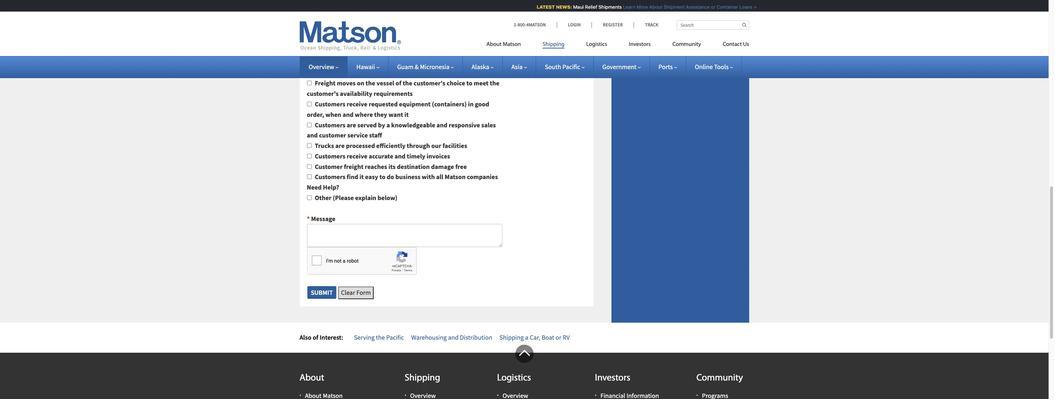 Task type: locate. For each thing, give the bounding box(es) containing it.
and up its
[[395, 152, 406, 161]]

1 * from the top
[[307, 8, 310, 17]]

where
[[355, 110, 373, 119]]

receive inside the customers receive requested equipment (containers) in good order, when and where they want it
[[347, 100, 367, 108]]

freight
[[315, 79, 336, 87]]

0 horizontal spatial of
[[313, 334, 318, 342]]

sales
[[481, 121, 496, 129]]

customers for customers find it easy to do business with all matson companies need help?
[[315, 173, 345, 181]]

0 vertical spatial logistics
[[586, 42, 607, 47]]

good
[[475, 100, 489, 108]]

0 vertical spatial matson
[[503, 42, 521, 47]]

or left rv
[[556, 334, 561, 342]]

* left message
[[307, 215, 310, 223]]

1 customers from the top
[[315, 100, 345, 108]]

0 vertical spatial are
[[347, 121, 356, 129]]

shipping a car, boat or rv
[[500, 334, 570, 342]]

1 horizontal spatial shipping
[[500, 334, 524, 342]]

customers for customers receive accurate and timely invoices
[[315, 152, 345, 161]]

ports link
[[659, 63, 677, 71]]

learn more about shipment assistance or container loans > link
[[620, 4, 753, 10]]

reaches
[[365, 163, 387, 171]]

(containers)
[[432, 100, 467, 108]]

0 vertical spatial community
[[673, 42, 701, 47]]

service
[[347, 131, 368, 140]]

and inside the customers receive requested equipment (containers) in good order, when and where they want it
[[343, 110, 354, 119]]

Freight moves on the vessel of the customer's choice to meet the customer's availability requirements checkbox
[[307, 81, 312, 86]]

relief
[[581, 4, 594, 10]]

about inside footer
[[300, 374, 324, 384]]

1 horizontal spatial customer's
[[414, 79, 445, 87]]

1 vertical spatial investors
[[595, 374, 631, 384]]

shipments
[[595, 4, 618, 10]]

1 receive from the top
[[347, 100, 367, 108]]

matson down 1-
[[503, 42, 521, 47]]

2 vertical spatial to
[[380, 173, 386, 181]]

1 horizontal spatial logistics
[[586, 42, 607, 47]]

1 vertical spatial are
[[335, 142, 345, 150]]

a left car,
[[525, 334, 529, 342]]

2 horizontal spatial shipping
[[543, 42, 565, 47]]

customers inside the customers receive requested equipment (containers) in good order, when and where they want it
[[315, 100, 345, 108]]

1 vertical spatial receive
[[347, 152, 367, 161]]

1 vertical spatial it
[[360, 173, 364, 181]]

0 horizontal spatial matson
[[445, 173, 466, 181]]

feedback
[[318, 65, 351, 75]]

3 customers from the top
[[315, 152, 345, 161]]

in
[[468, 100, 474, 108]]

to
[[380, 65, 387, 75], [467, 79, 473, 87], [380, 173, 386, 181]]

alaska link
[[472, 63, 494, 71]]

1 horizontal spatial are
[[347, 121, 356, 129]]

None button
[[307, 286, 337, 300]]

1 horizontal spatial or
[[707, 4, 712, 10]]

1 vertical spatial matson
[[445, 173, 466, 181]]

availability
[[340, 90, 372, 98]]

logistics
[[586, 42, 607, 47], [497, 374, 531, 384]]

matson down free
[[445, 173, 466, 181]]

1 horizontal spatial of
[[396, 79, 401, 87]]

receive
[[347, 100, 367, 108], [347, 152, 367, 161]]

1 vertical spatial community
[[697, 374, 743, 384]]

about
[[646, 4, 659, 10], [487, 42, 502, 47], [300, 374, 324, 384]]

a inside customers are served by a knowledgeable and responsive sales and customer service staff
[[387, 121, 390, 129]]

are up service
[[347, 121, 356, 129]]

1 vertical spatial of
[[313, 334, 318, 342]]

1 vertical spatial shipping
[[500, 334, 524, 342]]

* for phone number
[[307, 8, 310, 17]]

1 vertical spatial a
[[525, 334, 529, 342]]

1 horizontal spatial a
[[525, 334, 529, 342]]

None text field
[[307, 21, 502, 33], [307, 50, 502, 62], [307, 225, 502, 248], [307, 21, 502, 33], [307, 50, 502, 62], [307, 225, 502, 248]]

customer's down guam & micronesia "link"
[[414, 79, 445, 87]]

1 vertical spatial customer's
[[307, 90, 339, 98]]

0 horizontal spatial shipping
[[405, 374, 440, 384]]

backtop image
[[515, 345, 533, 364]]

2 vertical spatial shipping
[[405, 374, 440, 384]]

matson inside "link"
[[503, 42, 521, 47]]

alaska
[[472, 63, 489, 71]]

shipping inside footer
[[405, 374, 440, 384]]

moves
[[337, 79, 356, 87]]

customer's down freight
[[307, 90, 339, 98]]

receive up freight
[[347, 152, 367, 161]]

receive for accurate
[[347, 152, 367, 161]]

and left distribution
[[448, 334, 459, 342]]

the
[[366, 79, 375, 87], [403, 79, 412, 87], [490, 79, 500, 87], [376, 334, 385, 342]]

section
[[602, 0, 758, 323]]

0 vertical spatial a
[[387, 121, 390, 129]]

3 * from the top
[[307, 215, 310, 223]]

2 vertical spatial *
[[307, 215, 310, 223]]

pacific
[[563, 63, 580, 71], [386, 334, 404, 342]]

investors
[[629, 42, 651, 47], [595, 374, 631, 384]]

guam & micronesia link
[[397, 63, 454, 71]]

1 horizontal spatial pacific
[[563, 63, 580, 71]]

boat
[[542, 334, 554, 342]]

Other (Please explain below) checkbox
[[307, 196, 312, 201]]

Customer freight reaches its destination damage free checkbox
[[307, 164, 312, 169]]

None reset field
[[338, 287, 374, 300]]

1 horizontal spatial matson
[[503, 42, 521, 47]]

or
[[707, 4, 712, 10], [556, 334, 561, 342]]

0 vertical spatial shipping
[[543, 42, 565, 47]]

of up the requirements
[[396, 79, 401, 87]]

0 vertical spatial investors
[[629, 42, 651, 47]]

of right the also
[[313, 334, 318, 342]]

of inside freight moves on the vessel of the customer's choice to meet the customer's availability requirements
[[396, 79, 401, 87]]

2 receive from the top
[[347, 152, 367, 161]]

online tools
[[695, 63, 729, 71]]

business
[[396, 173, 421, 181]]

0 horizontal spatial it
[[360, 173, 364, 181]]

explain
[[355, 194, 376, 202]]

and right the when
[[343, 110, 354, 119]]

1 vertical spatial *
[[307, 37, 310, 45]]

1 horizontal spatial it
[[405, 110, 409, 119]]

are
[[347, 121, 356, 129], [335, 142, 345, 150]]

logistics link
[[576, 38, 618, 53]]

* phone number
[[307, 8, 354, 17]]

customers
[[315, 100, 345, 108], [315, 121, 345, 129], [315, 152, 345, 161], [315, 173, 345, 181]]

meet
[[474, 79, 489, 87]]

served
[[357, 121, 377, 129]]

1 vertical spatial pacific
[[386, 334, 404, 342]]

* left the email
[[307, 37, 310, 45]]

2 * from the top
[[307, 37, 310, 45]]

0 horizontal spatial customer's
[[307, 90, 339, 98]]

0 vertical spatial *
[[307, 8, 310, 17]]

1-800-4matson
[[514, 22, 546, 28]]

None search field
[[677, 20, 749, 30]]

hawaii
[[356, 63, 375, 71]]

a
[[387, 121, 390, 129], [525, 334, 529, 342]]

car,
[[530, 334, 540, 342]]

of
[[396, 79, 401, 87], [313, 334, 318, 342]]

the right on
[[366, 79, 375, 87]]

investors inside footer
[[595, 374, 631, 384]]

* for message
[[307, 215, 310, 223]]

to inside customers find it easy to do business with all matson companies need help?
[[380, 173, 386, 181]]

warehousing and distribution
[[411, 334, 492, 342]]

knowledgeable
[[391, 121, 435, 129]]

logistics down backtop image at the bottom of the page
[[497, 374, 531, 384]]

pacific right south
[[563, 63, 580, 71]]

the right meet on the left of the page
[[490, 79, 500, 87]]

logistics down register link
[[586, 42, 607, 47]]

online tools link
[[695, 63, 733, 71]]

a right by
[[387, 121, 390, 129]]

1 vertical spatial about
[[487, 42, 502, 47]]

1 vertical spatial or
[[556, 334, 561, 342]]

are down customer
[[335, 142, 345, 150]]

and up our on the top of the page
[[437, 121, 448, 129]]

relates
[[353, 65, 378, 75]]

0 vertical spatial or
[[707, 4, 712, 10]]

accurate
[[369, 152, 393, 161]]

equipment
[[399, 100, 431, 108]]

0 vertical spatial pacific
[[563, 63, 580, 71]]

to left do
[[380, 173, 386, 181]]

0 horizontal spatial pacific
[[386, 334, 404, 342]]

1-
[[514, 22, 518, 28]]

* left the phone
[[307, 8, 310, 17]]

1 horizontal spatial about
[[487, 42, 502, 47]]

matson
[[503, 42, 521, 47], [445, 173, 466, 181]]

my feedback relates to
[[307, 65, 387, 75]]

community
[[673, 42, 701, 47], [697, 374, 743, 384]]

4 customers from the top
[[315, 173, 345, 181]]

us
[[743, 42, 749, 47]]

0 horizontal spatial about
[[300, 374, 324, 384]]

hawaii link
[[356, 63, 379, 71]]

customers inside customers are served by a knowledgeable and responsive sales and customer service staff
[[315, 121, 345, 129]]

serving
[[354, 334, 375, 342]]

news:
[[552, 4, 568, 10]]

government link
[[602, 63, 641, 71]]

0 horizontal spatial or
[[556, 334, 561, 342]]

2 customers from the top
[[315, 121, 345, 129]]

customers for customers receive requested equipment (containers) in good order, when and where they want it
[[315, 100, 345, 108]]

number
[[331, 8, 354, 17]]

0 horizontal spatial are
[[335, 142, 345, 150]]

email
[[311, 37, 327, 45]]

asia
[[512, 63, 523, 71]]

customers are served by a knowledgeable and responsive sales and customer service staff
[[307, 121, 496, 140]]

are inside customers are served by a knowledgeable and responsive sales and customer service staff
[[347, 121, 356, 129]]

to left meet on the left of the page
[[467, 79, 473, 87]]

or left container
[[707, 4, 712, 10]]

receive down availability
[[347, 100, 367, 108]]

customers inside customers find it easy to do business with all matson companies need help?
[[315, 173, 345, 181]]

1 vertical spatial to
[[467, 79, 473, 87]]

0 vertical spatial receive
[[347, 100, 367, 108]]

it right find
[[360, 173, 364, 181]]

(please
[[333, 194, 354, 202]]

pacific right serving
[[386, 334, 404, 342]]

* email
[[307, 37, 327, 45]]

search image
[[742, 22, 747, 27]]

800-
[[518, 22, 526, 28]]

about inside "link"
[[487, 42, 502, 47]]

0 vertical spatial it
[[405, 110, 409, 119]]

login link
[[557, 22, 592, 28]]

to up the vessel
[[380, 65, 387, 75]]

0 horizontal spatial logistics
[[497, 374, 531, 384]]

logistics inside "link"
[[586, 42, 607, 47]]

0 vertical spatial of
[[396, 79, 401, 87]]

0 horizontal spatial a
[[387, 121, 390, 129]]

0 vertical spatial about
[[646, 4, 659, 10]]

receive for requested
[[347, 100, 367, 108]]

footer
[[0, 345, 1049, 400]]

help?
[[323, 184, 339, 192]]

track link
[[634, 22, 659, 28]]

2 vertical spatial about
[[300, 374, 324, 384]]

destination
[[397, 163, 430, 171]]

Customers find it easy to do business with all Matson companies Need Help? checkbox
[[307, 175, 312, 180]]

invoices
[[427, 152, 450, 161]]

free
[[455, 163, 467, 171]]

to inside freight moves on the vessel of the customer's choice to meet the customer's availability requirements
[[467, 79, 473, 87]]

it right want
[[405, 110, 409, 119]]

our
[[431, 142, 441, 150]]

it inside customers find it easy to do business with all matson companies need help?
[[360, 173, 364, 181]]



Task type: vqa. For each thing, say whether or not it's contained in the screenshot.
the Equipment to the middle
no



Task type: describe. For each thing, give the bounding box(es) containing it.
also of interest:
[[300, 334, 343, 342]]

contact
[[723, 42, 742, 47]]

Organization text field
[[307, 0, 502, 5]]

customer freight reaches its destination damage free
[[315, 163, 467, 171]]

about for about
[[300, 374, 324, 384]]

more
[[633, 4, 644, 10]]

Search search field
[[677, 20, 749, 30]]

community inside footer
[[697, 374, 743, 384]]

freight moves on the vessel of the customer's choice to meet the customer's availability requirements
[[307, 79, 500, 98]]

serving the pacific link
[[354, 334, 404, 342]]

0 vertical spatial customer's
[[414, 79, 445, 87]]

damage
[[431, 163, 454, 171]]

matson inside customers find it easy to do business with all matson companies need help?
[[445, 173, 466, 181]]

investors inside the top menu navigation
[[629, 42, 651, 47]]

container
[[713, 4, 735, 10]]

phone
[[311, 8, 330, 17]]

with
[[422, 173, 435, 181]]

1 vertical spatial logistics
[[497, 374, 531, 384]]

customer
[[319, 131, 346, 140]]

contact us link
[[712, 38, 749, 53]]

the right serving
[[376, 334, 385, 342]]

&
[[415, 63, 419, 71]]

and down the customers are served by a knowledgeable and responsive sales and customer service staff option
[[307, 131, 318, 140]]

customers for customers are served by a knowledgeable and responsive sales and customer service staff
[[315, 121, 345, 129]]

message
[[311, 215, 336, 223]]

easy
[[365, 173, 378, 181]]

customers receive accurate and timely invoices
[[315, 152, 450, 161]]

overview
[[309, 63, 334, 71]]

2 horizontal spatial about
[[646, 4, 659, 10]]

tools
[[714, 63, 729, 71]]

other (please explain below)
[[315, 194, 398, 202]]

find
[[347, 173, 358, 181]]

community link
[[662, 38, 712, 53]]

are for customers
[[347, 121, 356, 129]]

latest
[[533, 4, 551, 10]]

companies
[[467, 173, 498, 181]]

also
[[300, 334, 311, 342]]

responsive
[[449, 121, 480, 129]]

Trucks are processed efficiently through our facilities checkbox
[[307, 144, 312, 148]]

investors link
[[618, 38, 662, 53]]

shipping inside the top menu navigation
[[543, 42, 565, 47]]

serving the pacific
[[354, 334, 404, 342]]

loans
[[736, 4, 749, 10]]

south
[[545, 63, 561, 71]]

below)
[[378, 194, 398, 202]]

processed
[[346, 142, 375, 150]]

freight
[[344, 163, 364, 171]]

register link
[[592, 22, 634, 28]]

Customers receive requested equipment (containers) in good order, when and where they want it checkbox
[[307, 102, 312, 107]]

customers find it easy to do business with all matson companies need help?
[[307, 173, 498, 192]]

track
[[645, 22, 659, 28]]

* message
[[307, 215, 336, 223]]

Customers are served by a knowledgeable and responsive sales and customer service staff checkbox
[[307, 123, 312, 127]]

warehousing
[[411, 334, 447, 342]]

Customers receive accurate and timely invoices checkbox
[[307, 154, 312, 159]]

ports
[[659, 63, 673, 71]]

they
[[374, 110, 387, 119]]

about matson
[[487, 42, 521, 47]]

are for trucks
[[335, 142, 345, 150]]

blue matson logo with ocean, shipping, truck, rail and logistics written beneath it. image
[[300, 21, 401, 51]]

when
[[325, 110, 341, 119]]

warehousing and distribution link
[[411, 334, 492, 342]]

guam & micronesia
[[397, 63, 450, 71]]

south pacific
[[545, 63, 580, 71]]

login
[[568, 22, 581, 28]]

trucks
[[315, 142, 334, 150]]

0 vertical spatial to
[[380, 65, 387, 75]]

overview link
[[309, 63, 339, 71]]

government
[[602, 63, 637, 71]]

distribution
[[460, 334, 492, 342]]

top menu navigation
[[487, 38, 749, 53]]

my
[[307, 65, 317, 75]]

choice
[[447, 79, 465, 87]]

the down guam
[[403, 79, 412, 87]]

other
[[315, 194, 332, 202]]

do
[[387, 173, 394, 181]]

south pacific link
[[545, 63, 585, 71]]

shipment
[[660, 4, 681, 10]]

need
[[307, 184, 322, 192]]

about for about matson
[[487, 42, 502, 47]]

4matson
[[526, 22, 546, 28]]

trucks are processed efficiently through our facilities
[[315, 142, 467, 150]]

maui
[[570, 4, 580, 10]]

want
[[389, 110, 403, 119]]

* for email
[[307, 37, 310, 45]]

latest news: maui relief shipments learn more about shipment assistance or container loans >
[[533, 4, 753, 10]]

community inside the top menu navigation
[[673, 42, 701, 47]]

register
[[603, 22, 623, 28]]

1-800-4matson link
[[514, 22, 557, 28]]

on
[[357, 79, 364, 87]]

timely
[[407, 152, 425, 161]]

staff
[[369, 131, 382, 140]]

efficiently
[[376, 142, 406, 150]]

assistance
[[682, 4, 706, 10]]

facilities
[[443, 142, 467, 150]]

footer containing about
[[0, 345, 1049, 400]]

requirements
[[374, 90, 413, 98]]

shipping a car, boat or rv link
[[500, 334, 570, 342]]

about matson link
[[487, 38, 532, 53]]

learn
[[620, 4, 632, 10]]

it inside the customers receive requested equipment (containers) in good order, when and where they want it
[[405, 110, 409, 119]]

all
[[436, 173, 443, 181]]

rv
[[563, 334, 570, 342]]



